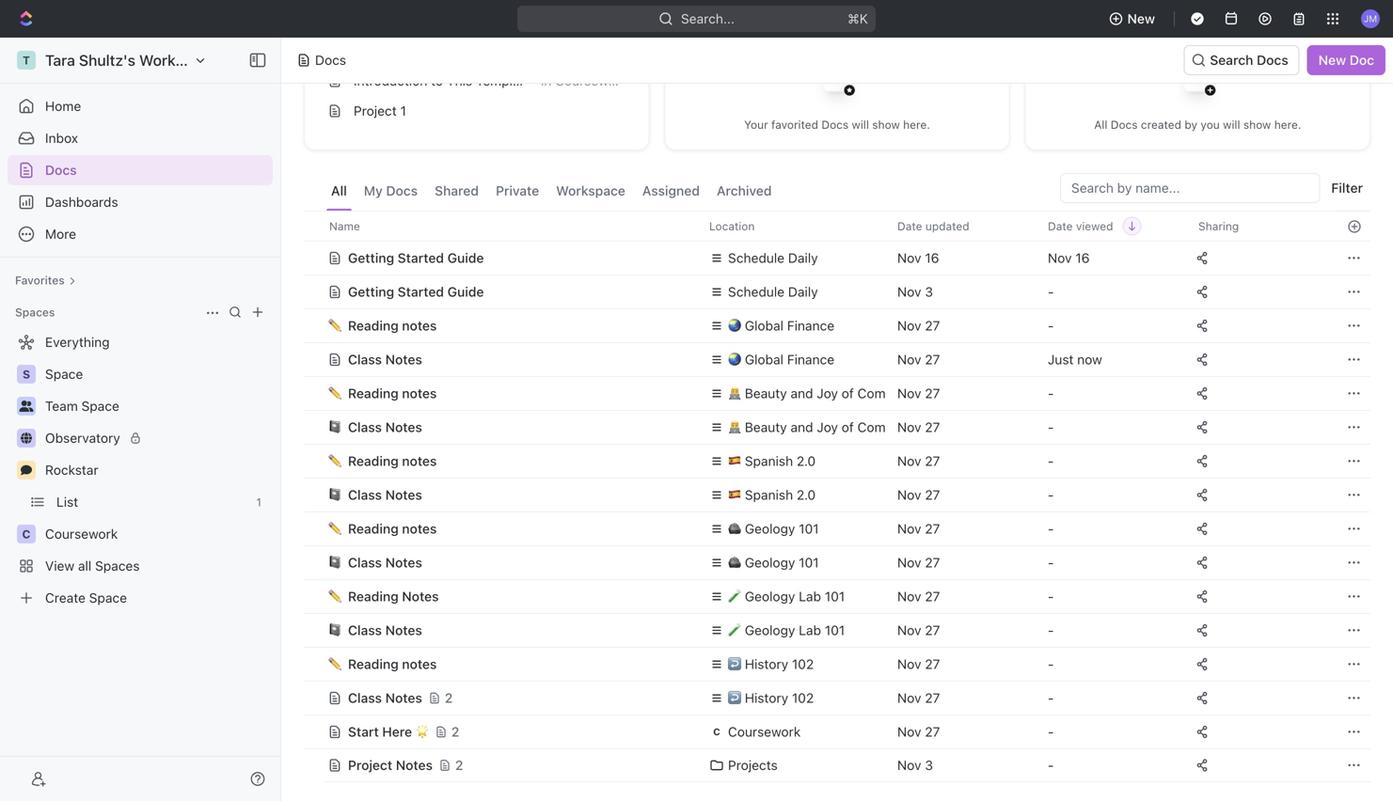 Task type: vqa. For each thing, say whether or not it's contained in the screenshot.


Task type: locate. For each thing, give the bounding box(es) containing it.
0 vertical spatial schedule
[[728, 250, 785, 266]]

started for nov 3
[[398, 284, 444, 300]]

1 vertical spatial daily
[[788, 284, 818, 300]]

schedule daily for nov 3
[[728, 284, 818, 300]]

1 computing from the top
[[858, 386, 925, 401]]

project down introduction
[[354, 103, 397, 119]]

12 - from the top
[[1048, 691, 1054, 706]]

notes for reading notes button
[[402, 589, 439, 605]]

0 vertical spatial 🇪🇸 spanish 2.0
[[728, 454, 816, 469]]

finance
[[787, 318, 835, 334], [787, 352, 835, 367]]

2 vertical spatial space
[[89, 590, 127, 606]]

tree inside sidebar navigation
[[8, 327, 273, 613]]

0 vertical spatial project
[[354, 103, 397, 119]]

2 of from the top
[[842, 420, 854, 435]]

1 class notes button from the top
[[327, 343, 687, 377]]

class notes
[[348, 352, 422, 367], [348, 420, 422, 435], [348, 487, 422, 503], [348, 555, 422, 571], [348, 623, 422, 638], [348, 691, 422, 706]]

2 🌏 from the top
[[728, 352, 741, 367]]

filter button
[[1324, 173, 1371, 203]]

0 vertical spatial getting started guide
[[348, 250, 484, 266]]

0 horizontal spatial 16
[[925, 250, 939, 266]]

1 here. from the left
[[903, 118, 930, 131]]

1 horizontal spatial show
[[1244, 118, 1272, 131]]

1 🪨 from the top
[[728, 521, 741, 537]]

nov 16 down date updated on the top right
[[898, 250, 939, 266]]

daily
[[788, 250, 818, 266], [788, 284, 818, 300]]

date inside "button"
[[1048, 220, 1073, 233]]

coursework
[[555, 73, 628, 88], [45, 526, 118, 542], [728, 725, 801, 740]]

coursework up all at the bottom of the page
[[45, 526, 118, 542]]

2 nov 27 from the top
[[898, 352, 940, 367]]

c coursework
[[713, 725, 801, 740]]

4 notes from the top
[[402, 521, 437, 537]]

2 global from the top
[[745, 352, 784, 367]]

1 horizontal spatial workspace
[[556, 183, 626, 199]]

1 vertical spatial schedule
[[728, 284, 785, 300]]

notes for 🇪🇸 spanish 2.0 class notes button
[[385, 487, 422, 503]]

1 vertical spatial guide
[[448, 284, 484, 300]]

2 geology from the top
[[745, 555, 795, 571]]

row containing reading notes
[[304, 580, 1371, 614]]

reading inside reading notes button
[[348, 589, 399, 605]]

date
[[898, 220, 923, 233], [1048, 220, 1073, 233]]

1 vertical spatial 🇪🇸
[[728, 487, 741, 503]]

1 class from the top
[[348, 352, 382, 367]]

nov 27
[[898, 318, 940, 334], [898, 352, 940, 367], [898, 386, 940, 401], [898, 420, 940, 435], [898, 454, 940, 469], [898, 487, 940, 503], [898, 521, 940, 537], [898, 555, 940, 571], [898, 589, 940, 605], [898, 623, 940, 638], [898, 657, 940, 672], [898, 691, 940, 706], [898, 725, 940, 740]]

2 nov 3 from the top
[[898, 758, 933, 773]]

0 vertical spatial nov 3
[[898, 284, 933, 300]]

0 horizontal spatial nov 16
[[898, 250, 939, 266]]

3 - from the top
[[1048, 386, 1054, 401]]

spaces right all at the bottom of the page
[[95, 558, 140, 574]]

3 geology from the top
[[745, 589, 795, 605]]

🪨 geology 101 for class notes
[[728, 555, 819, 571]]

2 schedule daily from the top
[[728, 284, 818, 300]]

0 horizontal spatial coursework
[[45, 526, 118, 542]]

102
[[792, 657, 814, 672], [792, 691, 814, 706]]

will down the 'no favorited docs' image
[[852, 118, 869, 131]]

class
[[348, 352, 382, 367], [348, 420, 382, 435], [348, 487, 382, 503], [348, 555, 382, 571], [348, 623, 382, 638], [348, 691, 382, 706]]

global for just now
[[745, 352, 784, 367]]

0 vertical spatial c
[[22, 528, 31, 541]]

0 vertical spatial 🪨 geology 101
[[728, 521, 819, 537]]

1 vertical spatial c
[[713, 727, 721, 738]]

1 horizontal spatial 1
[[400, 103, 406, 119]]

notes for 🪨 geology 101
[[402, 521, 437, 537]]

4 geology from the top
[[745, 623, 795, 638]]

2 👨‍💻 from the top
[[728, 420, 741, 435]]

2 class notes button from the top
[[327, 411, 687, 445]]

4 reading from the top
[[348, 521, 399, 537]]

class for 🪨 geology 101
[[348, 555, 382, 571]]

2 2.0 from the top
[[797, 487, 816, 503]]

list
[[56, 494, 78, 510]]

new doc
[[1319, 52, 1375, 68]]

0 vertical spatial coursework
[[555, 73, 628, 88]]

docs inside tab list
[[386, 183, 418, 199]]

all inside button
[[331, 183, 347, 199]]

reading for 🇪🇸
[[348, 454, 399, 469]]

1 🌏 global finance from the top
[[728, 318, 835, 334]]

2 getting from the top
[[348, 284, 394, 300]]

reading notes
[[348, 318, 437, 334], [348, 386, 437, 401], [348, 454, 437, 469], [348, 521, 437, 537], [348, 657, 437, 672]]

computing
[[858, 386, 925, 401], [858, 420, 925, 435]]

1 horizontal spatial nov 16
[[1048, 250, 1090, 266]]

0 vertical spatial getting
[[348, 250, 394, 266]]

getting started guide button for nov 3
[[327, 275, 687, 309]]

reading notes button for 🌏 global finance
[[327, 309, 687, 343]]

0 vertical spatial new
[[1128, 11, 1155, 26]]

notes for class notes button corresponding to 🪨 geology 101
[[385, 555, 422, 571]]

1 show from the left
[[872, 118, 900, 131]]

joy for reading notes
[[817, 386, 838, 401]]

reading notes for ↩️
[[348, 657, 437, 672]]

joy
[[817, 386, 838, 401], [817, 420, 838, 435]]

11 27 from the top
[[925, 657, 940, 672]]

101
[[799, 521, 819, 537], [799, 555, 819, 571], [825, 589, 845, 605], [825, 623, 845, 638]]

filter button
[[1324, 173, 1371, 203]]

of
[[842, 386, 854, 401], [842, 420, 854, 435]]

tab list
[[327, 173, 777, 211]]

beauty
[[745, 386, 787, 401], [745, 420, 787, 435]]

1 vertical spatial lab
[[799, 623, 821, 638]]

space for create
[[89, 590, 127, 606]]

now
[[1078, 352, 1103, 367]]

0 horizontal spatial new
[[1128, 11, 1155, 26]]

-
[[1048, 284, 1054, 300], [1048, 318, 1054, 334], [1048, 386, 1054, 401], [1048, 420, 1054, 435], [1048, 454, 1054, 469], [1048, 487, 1054, 503], [1048, 521, 1054, 537], [1048, 555, 1054, 571], [1048, 589, 1054, 605], [1048, 623, 1054, 638], [1048, 657, 1054, 672], [1048, 691, 1054, 706], [1048, 725, 1054, 740], [1048, 758, 1054, 773]]

16 down date updated on the top right
[[925, 250, 939, 266]]

0 vertical spatial workspace
[[139, 51, 217, 69]]

0 horizontal spatial will
[[852, 118, 869, 131]]

0 horizontal spatial 1
[[256, 496, 262, 509]]

user group image
[[19, 401, 33, 412]]

1 horizontal spatial coursework
[[555, 73, 628, 88]]

0 vertical spatial 1
[[400, 103, 406, 119]]

🪨
[[728, 521, 741, 537], [728, 555, 741, 571]]

introduction to this template • in coursework
[[354, 73, 628, 88]]

5 reading notes from the top
[[348, 657, 437, 672]]

all left the created
[[1095, 118, 1108, 131]]

create
[[45, 590, 86, 606]]

1 vertical spatial finance
[[787, 352, 835, 367]]

3 27 from the top
[[925, 386, 940, 401]]

1 vertical spatial 🇪🇸 spanish 2.0
[[728, 487, 816, 503]]

🪨 geology 101
[[728, 521, 819, 537], [728, 555, 819, 571]]

1 vertical spatial coursework
[[45, 526, 118, 542]]

geology
[[745, 521, 795, 537], [745, 555, 795, 571], [745, 589, 795, 605], [745, 623, 795, 638]]

space up team on the left of page
[[45, 366, 83, 382]]

lab for reading notes
[[799, 589, 821, 605]]

spaces inside "link"
[[95, 558, 140, 574]]

3 nov 27 from the top
[[898, 386, 940, 401]]

spaces down favorites
[[15, 306, 55, 319]]

6 class from the top
[[348, 691, 382, 706]]

2 joy from the top
[[817, 420, 838, 435]]

new inside "button"
[[1319, 52, 1347, 68]]

1 vertical spatial project
[[348, 758, 392, 773]]

notes
[[402, 318, 437, 334], [402, 386, 437, 401], [402, 454, 437, 469], [402, 521, 437, 537], [402, 657, 437, 672]]

5 class from the top
[[348, 623, 382, 638]]

🇪🇸 spanish 2.0
[[728, 454, 816, 469], [728, 487, 816, 503]]

6 reading from the top
[[348, 657, 399, 672]]

👨‍💻 for notes
[[728, 386, 741, 401]]

getting for nov 16
[[348, 250, 394, 266]]

lab for class notes
[[799, 623, 821, 638]]

0 vertical spatial 2.0
[[797, 454, 816, 469]]

table containing getting started guide
[[304, 211, 1371, 785]]

my docs button
[[359, 173, 423, 211]]

👨‍💻 beauty and joy of computing for class notes
[[728, 420, 925, 435]]

c inside sidebar navigation
[[22, 528, 31, 541]]

1 ↩️ from the top
[[728, 657, 741, 672]]

1 horizontal spatial will
[[1223, 118, 1241, 131]]

3 reading notes button from the top
[[327, 445, 687, 478]]

1 🧪 from the top
[[728, 589, 741, 605]]

🌏 global finance for just now
[[728, 352, 835, 367]]

c for c coursework
[[713, 727, 721, 738]]

reading notes
[[348, 589, 439, 605]]

1 finance from the top
[[787, 318, 835, 334]]

2.0
[[797, 454, 816, 469], [797, 487, 816, 503]]

nov 3 for projects
[[898, 758, 933, 773]]

2 started from the top
[[398, 284, 444, 300]]

0 vertical spatial history
[[745, 657, 789, 672]]

0 vertical spatial joy
[[817, 386, 838, 401]]

tree
[[8, 327, 273, 613]]

2 date from the left
[[1048, 220, 1073, 233]]

you
[[1201, 118, 1220, 131]]

🧪
[[728, 589, 741, 605], [728, 623, 741, 638]]

1 horizontal spatial here.
[[1275, 118, 1302, 131]]

4 class notes button from the top
[[327, 546, 687, 580]]

rockstar
[[45, 462, 98, 478]]

1 vertical spatial spanish
[[745, 487, 793, 503]]

date left updated
[[898, 220, 923, 233]]

class for 👨‍💻 beauty and joy of computing
[[348, 420, 382, 435]]

2 notes from the top
[[402, 386, 437, 401]]

1 schedule from the top
[[728, 250, 785, 266]]

0 vertical spatial lab
[[799, 589, 821, 605]]

1 horizontal spatial spaces
[[95, 558, 140, 574]]

0 vertical spatial 🇪🇸
[[728, 454, 741, 469]]

1 horizontal spatial new
[[1319, 52, 1347, 68]]

team space link
[[45, 391, 269, 422]]

view all spaces link
[[8, 551, 269, 582]]

🪨 for notes
[[728, 555, 741, 571]]

reading notes button for 🇪🇸 spanish 2.0
[[327, 445, 687, 478]]

reading notes button
[[327, 309, 687, 343], [327, 377, 687, 411], [327, 445, 687, 478], [327, 512, 687, 546], [327, 648, 687, 682]]

notes for 🌏 global finance's class notes button
[[385, 352, 422, 367]]

0 vertical spatial and
[[791, 386, 813, 401]]

0 vertical spatial computing
[[858, 386, 925, 401]]

1 vertical spatial workspace
[[556, 183, 626, 199]]

row
[[304, 211, 1371, 242], [304, 241, 1371, 275], [304, 275, 1371, 309], [304, 309, 1371, 343], [304, 343, 1371, 377], [304, 376, 1371, 411], [304, 410, 1371, 445], [304, 444, 1371, 478], [304, 478, 1371, 512], [304, 512, 1371, 546], [304, 546, 1371, 580], [304, 580, 1371, 614], [304, 613, 1371, 648], [304, 647, 1371, 682], [304, 680, 1371, 717], [304, 714, 1371, 751], [304, 747, 1371, 785]]

reading notes for 👨‍💻
[[348, 386, 437, 401]]

12 nov 27 from the top
[[898, 691, 940, 706]]

all
[[1095, 118, 1108, 131], [331, 183, 347, 199]]

reading for ↩️
[[348, 657, 399, 672]]

c inside c coursework
[[713, 727, 721, 738]]

will right you
[[1223, 118, 1241, 131]]

1 notes from the top
[[402, 318, 437, 334]]

0 vertical spatial 🧪  geology lab 101
[[728, 589, 845, 605]]

8 - from the top
[[1048, 555, 1054, 571]]

spanish
[[745, 454, 793, 469], [745, 487, 793, 503]]

0 vertical spatial spaces
[[15, 306, 55, 319]]

0 horizontal spatial here.
[[903, 118, 930, 131]]

class for 🇪🇸 spanish 2.0
[[348, 487, 382, 503]]

all button
[[327, 173, 352, 211]]

1 vertical spatial computing
[[858, 420, 925, 435]]

1 vertical spatial space
[[81, 398, 119, 414]]

tree containing everything
[[8, 327, 273, 613]]

1 vertical spatial 3
[[925, 758, 933, 773]]

2 getting started guide from the top
[[348, 284, 484, 300]]

1 vertical spatial started
[[398, 284, 444, 300]]

1 vertical spatial beauty
[[745, 420, 787, 435]]

2 vertical spatial coursework
[[728, 725, 801, 740]]

lab
[[799, 589, 821, 605], [799, 623, 821, 638]]

workspace up home link at left
[[139, 51, 217, 69]]

2 🌏 global finance from the top
[[728, 352, 835, 367]]

4 class from the top
[[348, 555, 382, 571]]

1 🌏 from the top
[[728, 318, 741, 334]]

0 vertical spatial 3
[[925, 284, 933, 300]]

2 daily from the top
[[788, 284, 818, 300]]

1 vertical spatial 🌏 global finance
[[728, 352, 835, 367]]

template
[[476, 73, 532, 88]]

2 getting started guide button from the top
[[327, 275, 687, 309]]

1 vertical spatial 🧪
[[728, 623, 741, 638]]

1
[[400, 103, 406, 119], [256, 496, 262, 509]]

my
[[364, 183, 383, 199]]

Search by name... text field
[[1072, 174, 1309, 202]]

2 guide from the top
[[448, 284, 484, 300]]

nov 3
[[898, 284, 933, 300], [898, 758, 933, 773]]

2 👨‍💻 beauty and joy of computing from the top
[[728, 420, 925, 435]]

1 vertical spatial 1
[[256, 496, 262, 509]]

⌘k
[[848, 11, 868, 26]]

3 reading from the top
[[348, 454, 399, 469]]

0 vertical spatial started
[[398, 250, 444, 266]]

0 vertical spatial finance
[[787, 318, 835, 334]]

project down start
[[348, 758, 392, 773]]

1 vertical spatial 👨‍💻
[[728, 420, 741, 435]]

0 vertical spatial 👨‍💻
[[728, 386, 741, 401]]

0 horizontal spatial coursework, , element
[[17, 525, 36, 544]]

new inside button
[[1128, 11, 1155, 26]]

and for reading notes
[[791, 386, 813, 401]]

0 horizontal spatial show
[[872, 118, 900, 131]]

1 started from the top
[[398, 250, 444, 266]]

beauty for class notes
[[745, 420, 787, 435]]

0 vertical spatial 🌏
[[728, 318, 741, 334]]

1 vertical spatial getting started guide
[[348, 284, 484, 300]]

2 vertical spatial 2
[[455, 758, 463, 773]]

2 🧪  geology lab 101 from the top
[[728, 623, 845, 638]]

class notes button for 👨‍💻 beauty and joy of computing
[[327, 411, 687, 445]]

1 nov 16 from the left
[[898, 250, 939, 266]]

2 for start here 🌟
[[451, 725, 459, 740]]

schedule daily
[[728, 250, 818, 266], [728, 284, 818, 300]]

0 vertical spatial 🪨
[[728, 521, 741, 537]]

0 vertical spatial global
[[745, 318, 784, 334]]

class notes for 👨‍💻
[[348, 420, 422, 435]]

projects
[[728, 758, 778, 773]]

3 class notes button from the top
[[327, 478, 687, 512]]

getting started guide
[[348, 250, 484, 266], [348, 284, 484, 300]]

coursework, , element
[[17, 525, 36, 544], [709, 725, 725, 740]]

class notes button
[[327, 343, 687, 377], [327, 411, 687, 445], [327, 478, 687, 512], [327, 546, 687, 580], [327, 614, 687, 648]]

🌏 global finance
[[728, 318, 835, 334], [728, 352, 835, 367]]

0 vertical spatial 2
[[445, 691, 453, 706]]

nov 16 down date viewed
[[1048, 250, 1090, 266]]

getting started guide for nov 16
[[348, 250, 484, 266]]

reading for 🌏
[[348, 318, 399, 334]]

all for all
[[331, 183, 347, 199]]

1 horizontal spatial coursework, , element
[[709, 725, 725, 740]]

1 3 from the top
[[925, 284, 933, 300]]

assigned
[[643, 183, 700, 199]]

1 🧪  geology lab 101 from the top
[[728, 589, 845, 605]]

1 global from the top
[[745, 318, 784, 334]]

show right you
[[1244, 118, 1272, 131]]

5 - from the top
[[1048, 454, 1054, 469]]

2.0 for reading notes
[[797, 454, 816, 469]]

1 vertical spatial 2.0
[[797, 487, 816, 503]]

🧪  geology lab 101 for reading notes
[[728, 589, 845, 605]]

2 horizontal spatial coursework
[[728, 725, 801, 740]]

date inside button
[[898, 220, 923, 233]]

0 vertical spatial 🧪
[[728, 589, 741, 605]]

16 row from the top
[[304, 714, 1371, 751]]

space down view all spaces
[[89, 590, 127, 606]]

project for project 1
[[354, 103, 397, 119]]

0 vertical spatial schedule daily
[[728, 250, 818, 266]]

1 vertical spatial 🧪  geology lab 101
[[728, 623, 845, 638]]

0 vertical spatial of
[[842, 386, 854, 401]]

1 🇪🇸 spanish 2.0 from the top
[[728, 454, 816, 469]]

1 vertical spatial ↩️ history 102
[[728, 691, 814, 706]]

16 down date viewed
[[1076, 250, 1090, 266]]

guide for nov 16
[[448, 250, 484, 266]]

0 vertical spatial 🌏 global finance
[[728, 318, 835, 334]]

workspace right private
[[556, 183, 626, 199]]

1 horizontal spatial c
[[713, 727, 721, 738]]

table
[[304, 211, 1371, 785]]

1 vertical spatial global
[[745, 352, 784, 367]]

finance for -
[[787, 318, 835, 334]]

beauty for reading notes
[[745, 386, 787, 401]]

notes for 👨‍💻 beauty and joy of computing's class notes button
[[385, 420, 422, 435]]

workspace inside sidebar navigation
[[139, 51, 217, 69]]

1 horizontal spatial all
[[1095, 118, 1108, 131]]

10 row from the top
[[304, 512, 1371, 546]]

date left viewed
[[1048, 220, 1073, 233]]

c for c
[[22, 528, 31, 541]]

home link
[[8, 91, 273, 121]]

1 reading notes button from the top
[[327, 309, 687, 343]]

1 vertical spatial of
[[842, 420, 854, 435]]

2 will from the left
[[1223, 118, 1241, 131]]

5 notes from the top
[[402, 657, 437, 672]]

class for 🧪  geology lab 101
[[348, 623, 382, 638]]

1 schedule daily from the top
[[728, 250, 818, 266]]

3 for projects
[[925, 758, 933, 773]]

daily for nov 16
[[788, 250, 818, 266]]

docs
[[315, 52, 346, 68], [1257, 52, 1289, 68], [822, 118, 849, 131], [1111, 118, 1138, 131], [45, 162, 77, 178], [386, 183, 418, 199]]

2
[[445, 691, 453, 706], [451, 725, 459, 740], [455, 758, 463, 773]]

jm button
[[1356, 4, 1386, 34]]

0 vertical spatial all
[[1095, 118, 1108, 131]]

2 102 from the top
[[792, 691, 814, 706]]

c
[[22, 528, 31, 541], [713, 727, 721, 738]]

coursework right in in the left top of the page
[[555, 73, 628, 88]]

coursework up projects
[[728, 725, 801, 740]]

nov 16
[[898, 250, 939, 266], [1048, 250, 1090, 266]]

1 vertical spatial 🪨 geology 101
[[728, 555, 819, 571]]

1 vertical spatial getting
[[348, 284, 394, 300]]

1 of from the top
[[842, 386, 854, 401]]

location
[[709, 220, 755, 233]]

2 and from the top
[[791, 420, 813, 435]]

space up observatory
[[81, 398, 119, 414]]

🌏 for reading notes
[[728, 318, 741, 334]]

space, , element
[[17, 365, 36, 384]]

1 🇪🇸 from the top
[[728, 454, 741, 469]]

schedule
[[728, 250, 785, 266], [728, 284, 785, 300]]

date viewed
[[1048, 220, 1114, 233]]

1 2.0 from the top
[[797, 454, 816, 469]]

1 vertical spatial joy
[[817, 420, 838, 435]]

and
[[791, 386, 813, 401], [791, 420, 813, 435]]

🌏
[[728, 318, 741, 334], [728, 352, 741, 367]]

1 vertical spatial 🪨
[[728, 555, 741, 571]]

4 reading notes from the top
[[348, 521, 437, 537]]

🇪🇸 for reading notes
[[728, 454, 741, 469]]

spaces
[[15, 306, 55, 319], [95, 558, 140, 574]]

4 nov 27 from the top
[[898, 420, 940, 435]]

↩️
[[728, 657, 741, 672], [728, 691, 741, 706]]

0 vertical spatial daily
[[788, 250, 818, 266]]

show down the 'no favorited docs' image
[[872, 118, 900, 131]]

12 27 from the top
[[925, 691, 940, 706]]

0 horizontal spatial date
[[898, 220, 923, 233]]

2.0 for class notes
[[797, 487, 816, 503]]

5 class notes from the top
[[348, 623, 422, 638]]

1 inside project 1 link
[[400, 103, 406, 119]]

🪨 geology 101 for reading notes
[[728, 521, 819, 537]]

schedule for nov 16
[[728, 250, 785, 266]]

started for nov 16
[[398, 250, 444, 266]]

class notes button for 🇪🇸 spanish 2.0
[[327, 478, 687, 512]]

class notes for 🌏
[[348, 352, 422, 367]]

1 vertical spatial and
[[791, 420, 813, 435]]

1 inside sidebar navigation
[[256, 496, 262, 509]]

0 horizontal spatial workspace
[[139, 51, 217, 69]]

geology for class notes button related to 🧪  geology lab 101
[[745, 623, 795, 638]]

all left 'my'
[[331, 183, 347, 199]]

👨‍💻 beauty and joy of computing
[[728, 386, 925, 401], [728, 420, 925, 435]]

0 vertical spatial ↩️ history 102
[[728, 657, 814, 672]]

1 vertical spatial spaces
[[95, 558, 140, 574]]

0 vertical spatial beauty
[[745, 386, 787, 401]]

new doc button
[[1308, 45, 1386, 75]]

reading notes button for 👨‍💻 beauty and joy of computing
[[327, 377, 687, 411]]



Task type: describe. For each thing, give the bounding box(es) containing it.
👨‍💻 beauty and joy of computing for reading notes
[[728, 386, 925, 401]]

1 27 from the top
[[925, 318, 940, 334]]

9 - from the top
[[1048, 589, 1054, 605]]

tara
[[45, 51, 75, 69]]

jm
[[1364, 13, 1378, 24]]

all docs created by you will show here.
[[1095, 118, 1302, 131]]

4 27 from the top
[[925, 420, 940, 435]]

new for new doc
[[1319, 52, 1347, 68]]

10 27 from the top
[[925, 623, 940, 638]]

s
[[23, 368, 30, 381]]

viewed
[[1076, 220, 1114, 233]]

row containing name
[[304, 211, 1371, 242]]

your favorited docs will show here.
[[744, 118, 930, 131]]

coursework inside row
[[728, 725, 801, 740]]

notes for 👨‍💻 beauty and joy of computing
[[402, 386, 437, 401]]

spanish for class notes
[[745, 487, 793, 503]]

inbox
[[45, 130, 78, 146]]

row containing start here 🌟
[[304, 714, 1371, 751]]

🇪🇸 spanish 2.0 for reading notes
[[728, 454, 816, 469]]

class notes for 🧪
[[348, 623, 422, 638]]

schedule for nov 3
[[728, 284, 785, 300]]

reading notes button for ↩️ history 102
[[327, 648, 687, 682]]

create space link
[[8, 583, 269, 613]]

2 27 from the top
[[925, 352, 940, 367]]

by
[[1185, 118, 1198, 131]]

9 row from the top
[[304, 478, 1371, 512]]

view
[[45, 558, 74, 574]]

8 nov 27 from the top
[[898, 555, 940, 571]]

just
[[1048, 352, 1074, 367]]

class notes for 🇪🇸
[[348, 487, 422, 503]]

🧪 for reading notes
[[728, 589, 741, 605]]

dashboards link
[[8, 187, 273, 217]]

2 16 from the left
[[1076, 250, 1090, 266]]

search docs
[[1210, 52, 1289, 68]]

tara shultz's workspace, , element
[[17, 51, 36, 70]]

schedule daily for nov 16
[[728, 250, 818, 266]]

observatory
[[45, 430, 120, 446]]

getting started guide for nov 3
[[348, 284, 484, 300]]

my docs
[[364, 183, 418, 199]]

6 row from the top
[[304, 376, 1371, 411]]

all for all docs created by you will show here.
[[1095, 118, 1108, 131]]

6 class notes from the top
[[348, 691, 422, 706]]

notes for 🇪🇸 spanish 2.0
[[402, 454, 437, 469]]

2 for class notes
[[445, 691, 453, 706]]

computing for notes
[[858, 420, 925, 435]]

private button
[[491, 173, 544, 211]]

doc
[[1350, 52, 1375, 68]]

13 nov 27 from the top
[[898, 725, 940, 740]]

date updated button
[[886, 212, 981, 241]]

date for date updated
[[898, 220, 923, 233]]

7 - from the top
[[1048, 521, 1054, 537]]

geology for class notes button corresponding to 🪨 geology 101
[[745, 555, 795, 571]]

class notes button for 🧪  geology lab 101
[[327, 614, 687, 648]]

favorited
[[772, 118, 819, 131]]

reading for 👨‍💻
[[348, 386, 399, 401]]

11 row from the top
[[304, 546, 1371, 580]]

1 ↩️ history 102 from the top
[[728, 657, 814, 672]]

geology for reading notes button
[[745, 589, 795, 605]]

4 - from the top
[[1048, 420, 1054, 435]]

notes for class notes button related to 🧪  geology lab 101
[[385, 623, 422, 638]]

joy for class notes
[[817, 420, 838, 435]]

🌟
[[416, 725, 429, 740]]

reading notes button for 🪨 geology 101
[[327, 512, 687, 546]]

4 row from the top
[[304, 309, 1371, 343]]

9 nov 27 from the top
[[898, 589, 940, 605]]

everything
[[45, 335, 110, 350]]

5 27 from the top
[[925, 454, 940, 469]]

no favorited docs image
[[800, 42, 875, 117]]

search...
[[681, 11, 735, 26]]

globe image
[[21, 433, 32, 444]]

new for new
[[1128, 11, 1155, 26]]

1 - from the top
[[1048, 284, 1054, 300]]

daily for nov 3
[[788, 284, 818, 300]]

coursework inside tree
[[45, 526, 118, 542]]

date viewed button
[[1037, 212, 1142, 241]]

reading notes for 🌏
[[348, 318, 437, 334]]

6 nov 27 from the top
[[898, 487, 940, 503]]

•
[[532, 74, 537, 88]]

workspace inside workspace button
[[556, 183, 626, 199]]

15 row from the top
[[304, 680, 1371, 717]]

space for team
[[81, 398, 119, 414]]

reading for 🧪
[[348, 589, 399, 605]]

favorites
[[15, 274, 65, 287]]

project 1
[[354, 103, 406, 119]]

14 row from the top
[[304, 647, 1371, 682]]

workspace button
[[552, 173, 630, 211]]

3 for schedule daily
[[925, 284, 933, 300]]

list link
[[56, 487, 249, 518]]

filter
[[1332, 180, 1363, 196]]

guide for nov 3
[[448, 284, 484, 300]]

project notes
[[348, 758, 433, 773]]

2 history from the top
[[745, 691, 789, 706]]

2 nov 16 from the left
[[1048, 250, 1090, 266]]

t
[[23, 54, 30, 67]]

search docs button
[[1184, 45, 1300, 75]]

class notes for 🪨
[[348, 555, 422, 571]]

1 nov 27 from the top
[[898, 318, 940, 334]]

favorites button
[[8, 269, 84, 292]]

home
[[45, 98, 81, 114]]

2 for project notes
[[455, 758, 463, 773]]

updated
[[926, 220, 970, 233]]

global for -
[[745, 318, 784, 334]]

1 geology from the top
[[745, 521, 795, 537]]

reading notes for 🪨
[[348, 521, 437, 537]]

1 will from the left
[[852, 118, 869, 131]]

6 - from the top
[[1048, 487, 1054, 503]]

class notes button for 🪨 geology 101
[[327, 546, 687, 580]]

10 - from the top
[[1048, 623, 1054, 638]]

project 1 link
[[320, 96, 634, 126]]

shultz's
[[79, 51, 135, 69]]

🪨 for notes
[[728, 521, 741, 537]]

more
[[45, 226, 76, 242]]

class notes button for 🌏 global finance
[[327, 343, 687, 377]]

👨‍💻 for notes
[[728, 420, 741, 435]]

archived
[[717, 183, 772, 199]]

10 nov 27 from the top
[[898, 623, 940, 638]]

2 ↩️ from the top
[[728, 691, 741, 706]]

observatory link
[[45, 423, 269, 454]]

finance for just now
[[787, 352, 835, 367]]

start here 🌟
[[348, 725, 429, 740]]

this
[[447, 73, 472, 88]]

🇪🇸 spanish 2.0 for class notes
[[728, 487, 816, 503]]

🧪 for class notes
[[728, 623, 741, 638]]

view all spaces
[[45, 558, 140, 574]]

7 row from the top
[[304, 410, 1371, 445]]

assigned button
[[638, 173, 705, 211]]

7 27 from the top
[[925, 521, 940, 537]]

to
[[431, 73, 443, 88]]

more button
[[8, 219, 273, 249]]

no created by me docs image
[[1160, 42, 1236, 117]]

your
[[744, 118, 768, 131]]

reading notes button
[[327, 580, 687, 614]]

just now
[[1048, 352, 1103, 367]]

of for reading notes
[[842, 386, 854, 401]]

8 27 from the top
[[925, 555, 940, 571]]

new button
[[1101, 4, 1167, 34]]

search
[[1210, 52, 1254, 68]]

in
[[541, 73, 552, 88]]

everything link
[[8, 327, 269, 358]]

sharing
[[1199, 220, 1239, 233]]

introduction
[[354, 73, 427, 88]]

1 16 from the left
[[925, 250, 939, 266]]

here
[[382, 725, 412, 740]]

and for class notes
[[791, 420, 813, 435]]

reading notes for 🇪🇸
[[348, 454, 437, 469]]

inbox link
[[8, 123, 273, 153]]

class for 🌏 global finance
[[348, 352, 382, 367]]

11 - from the top
[[1048, 657, 1054, 672]]

1 102 from the top
[[792, 657, 814, 672]]

dashboards
[[45, 194, 118, 210]]

2 - from the top
[[1048, 318, 1054, 334]]

all
[[78, 558, 92, 574]]

1 history from the top
[[745, 657, 789, 672]]

of for class notes
[[842, 420, 854, 435]]

shared button
[[430, 173, 484, 211]]

spanish for reading notes
[[745, 454, 793, 469]]

docs inside sidebar navigation
[[45, 162, 77, 178]]

comment image
[[21, 465, 32, 476]]

team space
[[45, 398, 119, 414]]

shared
[[435, 183, 479, 199]]

2 ↩️ history 102 from the top
[[728, 691, 814, 706]]

7 nov 27 from the top
[[898, 521, 940, 537]]

docs link
[[8, 155, 273, 185]]

3 row from the top
[[304, 275, 1371, 309]]

13 27 from the top
[[925, 725, 940, 740]]

13 - from the top
[[1048, 725, 1054, 740]]

🌏 for class notes
[[728, 352, 741, 367]]

13 row from the top
[[304, 613, 1371, 648]]

nov 3 for schedule daily
[[898, 284, 933, 300]]

private
[[496, 183, 539, 199]]

start
[[348, 725, 379, 740]]

14 - from the top
[[1048, 758, 1054, 773]]

🧪  geology lab 101 for class notes
[[728, 623, 845, 638]]

2 here. from the left
[[1275, 118, 1302, 131]]

getting for nov 3
[[348, 284, 394, 300]]

tab list containing all
[[327, 173, 777, 211]]

2 row from the top
[[304, 241, 1371, 275]]

5 row from the top
[[304, 343, 1371, 377]]

space link
[[45, 359, 269, 390]]

project for project notes
[[348, 758, 392, 773]]

date updated
[[898, 220, 970, 233]]

🌏 global finance for -
[[728, 318, 835, 334]]

8 row from the top
[[304, 444, 1371, 478]]

getting started guide button for nov 16
[[327, 241, 687, 275]]

name
[[329, 220, 360, 233]]

5 nov 27 from the top
[[898, 454, 940, 469]]

0 vertical spatial space
[[45, 366, 83, 382]]

coursework link
[[45, 519, 269, 550]]

created
[[1141, 118, 1182, 131]]

team
[[45, 398, 78, 414]]

tara shultz's workspace
[[45, 51, 217, 69]]

date for date viewed
[[1048, 220, 1073, 233]]

sidebar navigation
[[0, 38, 285, 802]]

create space
[[45, 590, 127, 606]]

1 vertical spatial coursework, , element
[[709, 725, 725, 740]]

rockstar link
[[45, 455, 269, 486]]

11 nov 27 from the top
[[898, 657, 940, 672]]

9 27 from the top
[[925, 589, 940, 605]]

6 27 from the top
[[925, 487, 940, 503]]

0 horizontal spatial spaces
[[15, 306, 55, 319]]

2 show from the left
[[1244, 118, 1272, 131]]

archived button
[[712, 173, 777, 211]]

0 vertical spatial coursework, , element
[[17, 525, 36, 544]]

row containing project notes
[[304, 747, 1371, 785]]



